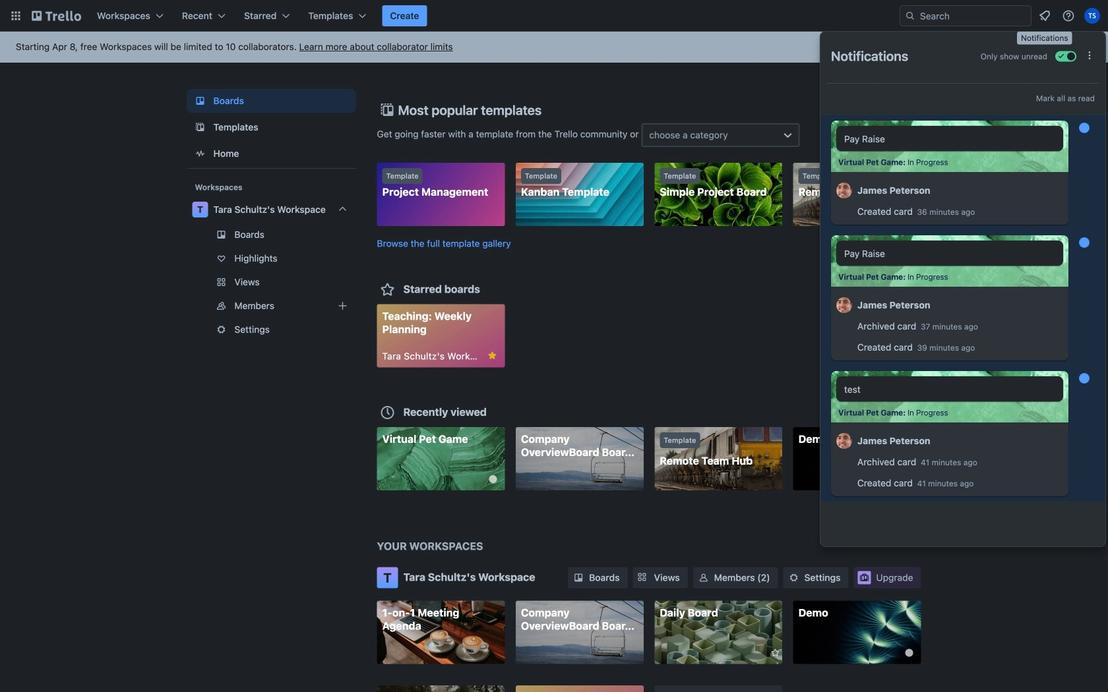 Task type: locate. For each thing, give the bounding box(es) containing it.
sm image
[[572, 572, 585, 585], [697, 572, 711, 585], [788, 572, 801, 585]]

2 james peterson (jamespeterson93) image from the top
[[837, 296, 853, 315]]

james peterson (jamespeterson93) image
[[837, 181, 853, 201], [837, 296, 853, 315], [837, 432, 853, 451]]

1 sm image from the left
[[572, 572, 585, 585]]

click to star this board. it will be added to your starred list. image
[[764, 648, 776, 660]]

add image
[[335, 298, 351, 314]]

primary element
[[0, 0, 1109, 32]]

back to home image
[[32, 5, 81, 26]]

open information menu image
[[1062, 9, 1076, 22]]

1 vertical spatial james peterson (jamespeterson93) image
[[837, 296, 853, 315]]

tooltip
[[1018, 32, 1073, 45]]

2 sm image from the left
[[697, 572, 711, 585]]

1 james peterson (jamespeterson93) image from the top
[[837, 181, 853, 201]]

1 horizontal spatial sm image
[[697, 572, 711, 585]]

search image
[[905, 11, 916, 21]]

2 vertical spatial james peterson (jamespeterson93) image
[[837, 432, 853, 451]]

2 horizontal spatial sm image
[[788, 572, 801, 585]]

0 vertical spatial james peterson (jamespeterson93) image
[[837, 181, 853, 201]]

board image
[[192, 93, 208, 109]]

0 horizontal spatial sm image
[[572, 572, 585, 585]]



Task type: vqa. For each thing, say whether or not it's contained in the screenshot.
Education Link
no



Task type: describe. For each thing, give the bounding box(es) containing it.
tara schultz (taraschultz7) image
[[1085, 8, 1101, 24]]

0 notifications image
[[1037, 8, 1053, 24]]

Search field
[[916, 7, 1031, 25]]

3 sm image from the left
[[788, 572, 801, 585]]

click to unstar this board. it will be removed from your starred list. image
[[487, 350, 498, 362]]

3 james peterson (jamespeterson93) image from the top
[[837, 432, 853, 451]]

home image
[[192, 146, 208, 162]]

template board image
[[192, 119, 208, 135]]

there is new activity on this board. image
[[906, 650, 914, 658]]



